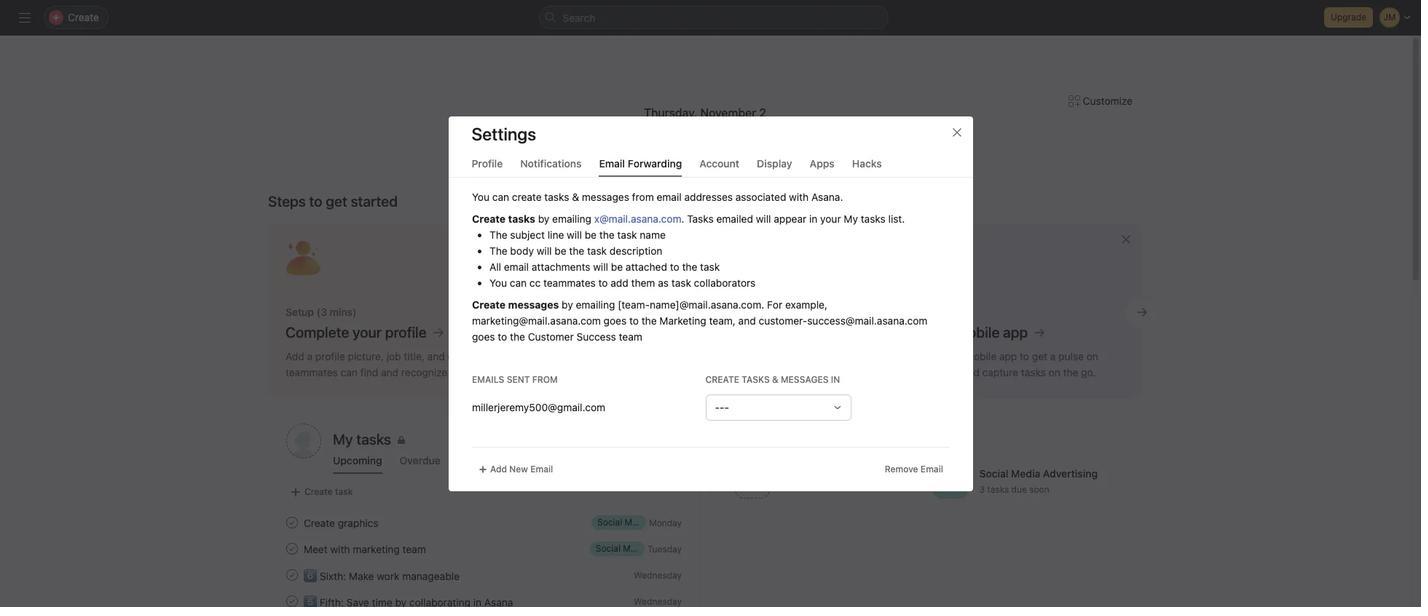 Task type: vqa. For each thing, say whether or not it's contained in the screenshot.
second cross-functional project plan from the top of the page
no



Task type: locate. For each thing, give the bounding box(es) containing it.
1 vertical spatial completed image
[[283, 593, 301, 607]]

from
[[632, 190, 654, 203], [532, 374, 557, 385]]

1 vertical spatial be
[[554, 244, 566, 257]]

task down upcoming 'button'
[[335, 487, 353, 497]]

completed image down completed option at the left of the page
[[283, 593, 301, 607]]

in
[[809, 212, 817, 225], [831, 374, 840, 385]]

completed image for meet
[[283, 540, 301, 558]]

1 horizontal spatial email
[[599, 157, 625, 169]]

by down teammates
[[561, 298, 573, 311]]

will down line
[[536, 244, 551, 257]]

1 vertical spatial email
[[504, 260, 528, 273]]

tasks
[[544, 190, 569, 203], [508, 212, 535, 225], [860, 212, 885, 225], [741, 374, 769, 385], [987, 485, 1009, 496]]

list image
[[941, 472, 959, 490]]

add new email
[[490, 464, 553, 475]]

be right line
[[584, 228, 596, 241]]

1 vertical spatial social media advertising link
[[590, 542, 697, 556]]

2 wednesday from the top
[[634, 596, 682, 607]]

social media advertising
[[597, 517, 699, 528], [596, 543, 697, 554]]

email
[[656, 190, 681, 203], [504, 260, 528, 273]]

email inside "add new email" button
[[530, 464, 553, 475]]

0 vertical spatial wednesday button
[[634, 570, 682, 581]]

0 vertical spatial can
[[492, 190, 509, 203]]

0 vertical spatial team
[[618, 330, 642, 343]]

completed checkbox for create graphics
[[283, 514, 301, 532]]

completed image
[[283, 540, 301, 558], [283, 567, 301, 584]]

make
[[349, 570, 374, 582]]

add profile photo image
[[286, 424, 321, 459]]

advertising for meet with marketing team
[[650, 543, 697, 554]]

to left level
[[727, 184, 737, 196]]

1 vertical spatial goes
[[472, 330, 495, 343]]

1 wednesday button from the top
[[634, 570, 682, 581]]

attached
[[625, 260, 667, 273]]

0 vertical spatial be
[[584, 228, 596, 241]]

the
[[489, 228, 507, 241], [489, 244, 507, 257]]

2 vertical spatial media
[[623, 543, 648, 554]]

0 vertical spatial with
[[789, 190, 808, 203]]

tasks down the notifications button
[[544, 190, 569, 203]]

cc
[[529, 276, 540, 289]]

Completed checkbox
[[283, 540, 301, 558]]

you down all
[[489, 276, 507, 289]]

advertising inside social media advertising 3 tasks due soon
[[1043, 468, 1098, 480]]

social media advertising link down monday
[[590, 542, 697, 556]]

1 horizontal spatial team
[[618, 330, 642, 343]]

create up "create graphics"
[[304, 487, 333, 497]]

emailing inside create tasks by emailing x@mail.asana.com . tasks emailed will appear in your my tasks list. the subject line will be the task name the body will be the task description all email attachments will be attached to the task you can cc teammates to add them as task collaborators
[[552, 212, 591, 225]]

0 vertical spatial by
[[538, 212, 549, 225]]

0 horizontal spatial messages
[[508, 298, 559, 311]]

0 vertical spatial social media advertising link
[[592, 516, 699, 530]]

-
[[715, 401, 719, 413], [719, 401, 724, 413], [724, 401, 729, 413]]

them
[[631, 276, 655, 289]]

1 completed checkbox from the top
[[283, 514, 301, 532]]

2 vertical spatial advertising
[[650, 543, 697, 554]]

0 vertical spatial completed checkbox
[[283, 514, 301, 532]]

1 horizontal spatial &
[[772, 374, 778, 385]]

emailing
[[552, 212, 591, 225], [575, 298, 615, 311]]

email right new
[[530, 464, 553, 475]]

create for create tasks by emailing x@mail.asana.com . tasks emailed will appear in your my tasks list. the subject line will be the task name the body will be the task description all email attachments will be attached to the task you can cc teammates to add them as task collaborators
[[472, 212, 505, 225]]

email up .
[[656, 190, 681, 203]]

0 horizontal spatial in
[[809, 212, 817, 225]]

with up appear
[[789, 190, 808, 203]]

can down profile button on the left of the page
[[492, 190, 509, 203]]

1 vertical spatial with
[[330, 543, 350, 555]]

1 vertical spatial team
[[402, 543, 426, 555]]

1 completed image from the top
[[283, 514, 301, 532]]

1 vertical spatial can
[[509, 276, 526, 289]]

upgrade
[[1331, 12, 1366, 23]]

completed checkbox down completed option at the left of the page
[[283, 593, 301, 607]]

completed image left meet
[[283, 540, 301, 558]]

2 horizontal spatial email
[[920, 464, 943, 475]]

completed image for third completed checkbox from the top
[[283, 593, 301, 607]]

be up add on the left of the page
[[611, 260, 622, 273]]

media
[[1011, 468, 1040, 480], [625, 517, 650, 528], [623, 543, 648, 554]]

to left add on the left of the page
[[598, 276, 607, 289]]

media for meet with marketing team
[[623, 543, 648, 554]]

advertising up soon
[[1043, 468, 1098, 480]]

0 vertical spatial create
[[512, 190, 541, 203]]

to right attached
[[670, 260, 679, 273]]

1 horizontal spatial from
[[632, 190, 654, 203]]

can left cc
[[509, 276, 526, 289]]

completed image up completed option at the left of the page
[[283, 514, 301, 532]]

scroll card carousel right image
[[1136, 307, 1148, 318]]

emailing up line
[[552, 212, 591, 225]]

will
[[755, 212, 771, 225], [566, 228, 582, 241], [536, 244, 551, 257], [593, 260, 608, 273]]

associated
[[735, 190, 786, 203]]

close image
[[951, 126, 963, 138]]

0 vertical spatial advertising
[[1043, 468, 1098, 480]]

0 vertical spatial emailing
[[552, 212, 591, 225]]

appear
[[773, 212, 806, 225]]

0 horizontal spatial from
[[532, 374, 557, 385]]

teammates
[[543, 276, 595, 289]]

will right line
[[566, 228, 582, 241]]

Completed checkbox
[[283, 514, 301, 532], [283, 567, 301, 584], [283, 593, 301, 607]]

1 vertical spatial wednesday
[[634, 596, 682, 607]]

2 wednesday button from the top
[[634, 596, 682, 607]]

social media advertising down monday
[[596, 543, 697, 554]]

with right meet
[[330, 543, 350, 555]]

advertising down monday
[[650, 543, 697, 554]]

1 vertical spatial advertising
[[652, 517, 699, 528]]

notifications button
[[520, 157, 582, 177]]

you
[[472, 190, 489, 203], [489, 276, 507, 289]]

settings
[[472, 123, 536, 144]]

completed checkbox left 6️⃣
[[283, 567, 301, 584]]

the down marketing@mail.asana.com
[[510, 330, 525, 343]]

in left your on the top right
[[809, 212, 817, 225]]

by up line
[[538, 212, 549, 225]]

completed checkbox for 6️⃣ sixth: make work manageable
[[283, 567, 301, 584]]

0 vertical spatial from
[[632, 190, 654, 203]]

social for meet with marketing team
[[596, 543, 621, 554]]

you down profile button on the left of the page
[[472, 190, 489, 203]]

create down all
[[472, 298, 505, 311]]

create messages
[[472, 298, 559, 311]]

2 completed image from the top
[[283, 567, 301, 584]]

level
[[740, 184, 761, 196]]

task right as in the left of the page
[[671, 276, 691, 289]]

from up x@mail.asana.com at the left top of page
[[632, 190, 654, 203]]

1 vertical spatial emailing
[[575, 298, 615, 311]]

0 horizontal spatial email
[[530, 464, 553, 475]]

0 vertical spatial completed image
[[283, 514, 301, 532]]

2 completed image from the top
[[283, 593, 301, 607]]

thursday, november 2
[[644, 106, 766, 119]]

name
[[639, 228, 665, 241]]

0 horizontal spatial by
[[538, 212, 549, 225]]

line
[[547, 228, 564, 241]]

& up --- dropdown button
[[772, 374, 778, 385]]

will down the associated
[[755, 212, 771, 225]]

social media advertising up the tuesday button
[[597, 517, 699, 528]]

wednesday button
[[634, 570, 682, 581], [634, 596, 682, 607]]

tasks right 3
[[987, 485, 1009, 496]]

completed image left 6️⃣
[[283, 567, 301, 584]]

in inside create tasks by emailing x@mail.asana.com . tasks emailed will appear in your my tasks list. the subject line will be the task name the body will be the task description all email attachments will be attached to the task you can cc teammates to add them as task collaborators
[[809, 212, 817, 225]]

0 horizontal spatial goes
[[472, 330, 495, 343]]

graphics
[[338, 517, 378, 529]]

2 vertical spatial be
[[611, 260, 622, 273]]

team up manageable
[[402, 543, 426, 555]]

0 vertical spatial media
[[1011, 468, 1040, 480]]

2
[[759, 106, 766, 119]]

can
[[492, 190, 509, 203], [509, 276, 526, 289]]

monday
[[649, 518, 682, 528]]

create up meet
[[304, 517, 335, 529]]

by
[[538, 212, 549, 225], [561, 298, 573, 311]]

1 vertical spatial in
[[831, 374, 840, 385]]

create for create graphics
[[304, 517, 335, 529]]

success@mail.asana.com
[[807, 314, 927, 327]]

completed image for create graphics's completed checkbox
[[283, 514, 301, 532]]

upcoming button
[[333, 455, 382, 474]]

0 horizontal spatial team
[[402, 543, 426, 555]]

by inside by emailing [team-name]@mail.asana.com. for example, marketing@mail.asana.com goes to the marketing team, and customer-success@mail.asana.com goes to the customer success team
[[561, 298, 573, 311]]

to inside beginner 4 more to level up
[[727, 184, 737, 196]]

task
[[617, 228, 637, 241], [587, 244, 606, 257], [700, 260, 720, 273], [671, 276, 691, 289], [335, 487, 353, 497]]

create
[[512, 190, 541, 203], [705, 374, 739, 385]]

completed image
[[283, 514, 301, 532], [283, 593, 301, 607]]

wednesday button down tuesday
[[634, 570, 682, 581]]

1 horizontal spatial by
[[561, 298, 573, 311]]

messages up marketing@mail.asana.com
[[508, 298, 559, 311]]

create task button
[[286, 482, 357, 503]]

team down [team-
[[618, 330, 642, 343]]

create up --- on the bottom right of the page
[[705, 374, 739, 385]]

social
[[979, 468, 1008, 480], [597, 517, 622, 528], [596, 543, 621, 554]]

emails sent from
[[472, 374, 557, 385]]

social left monday button
[[597, 517, 622, 528]]

3 completed checkbox from the top
[[283, 593, 301, 607]]

completed checkbox up completed option at the left of the page
[[283, 514, 301, 532]]

attachments
[[531, 260, 590, 273]]

0 horizontal spatial with
[[330, 543, 350, 555]]

social media advertising for create graphics
[[597, 517, 699, 528]]

1 horizontal spatial create
[[705, 374, 739, 385]]

the left subject at top
[[489, 228, 507, 241]]

create up subject at top
[[512, 190, 541, 203]]

email forwarding button
[[599, 157, 682, 177]]

1 vertical spatial the
[[489, 244, 507, 257]]

1 vertical spatial completed checkbox
[[283, 567, 301, 584]]

remove email
[[884, 464, 943, 475]]

your
[[820, 212, 841, 225]]

tasks up --- dropdown button
[[741, 374, 769, 385]]

& down the notifications button
[[572, 190, 579, 203]]

1 vertical spatial social media advertising
[[596, 543, 697, 554]]

0 horizontal spatial email
[[504, 260, 528, 273]]

wednesday button for completed image associated with third completed checkbox from the top
[[634, 596, 682, 607]]

social up 3
[[979, 468, 1008, 480]]

my tasks link
[[333, 430, 681, 450]]

new
[[509, 464, 528, 475]]

millerjeremy500@gmail.com
[[472, 401, 605, 413]]

goes up 'emails'
[[472, 330, 495, 343]]

0 vertical spatial completed image
[[283, 540, 301, 558]]

goes down [team-
[[603, 314, 626, 327]]

2 horizontal spatial messages
[[780, 374, 828, 385]]

&
[[572, 190, 579, 203], [772, 374, 778, 385]]

social media advertising link
[[592, 516, 699, 530], [590, 542, 697, 556]]

due
[[1011, 485, 1027, 496]]

advertising up the tuesday button
[[652, 517, 699, 528]]

2 vertical spatial social
[[596, 543, 621, 554]]

1 vertical spatial completed image
[[283, 567, 301, 584]]

create inside button
[[304, 487, 333, 497]]

create inside create tasks by emailing x@mail.asana.com . tasks emailed will appear in your my tasks list. the subject line will be the task name the body will be the task description all email attachments will be attached to the task you can cc teammates to add them as task collaborators
[[472, 212, 505, 225]]

messages up --- dropdown button
[[780, 374, 828, 385]]

0 vertical spatial email
[[656, 190, 681, 203]]

messages up x@mail.asana.com at the left top of page
[[581, 190, 629, 203]]

create tasks & messages in
[[705, 374, 840, 385]]

email
[[599, 157, 625, 169], [530, 464, 553, 475], [920, 464, 943, 475]]

0 vertical spatial social media advertising
[[597, 517, 699, 528]]

1 vertical spatial by
[[561, 298, 573, 311]]

1 vertical spatial &
[[772, 374, 778, 385]]

1 completed image from the top
[[283, 540, 301, 558]]

beginner
[[637, 184, 686, 197]]

get started
[[326, 193, 398, 210]]

in up --- dropdown button
[[831, 374, 840, 385]]

apps
[[810, 157, 835, 169]]

social left tuesday
[[596, 543, 621, 554]]

2 vertical spatial messages
[[780, 374, 828, 385]]

email forwarding
[[599, 157, 682, 169]]

social inside social media advertising 3 tasks due soon
[[979, 468, 1008, 480]]

social for create graphics
[[597, 517, 622, 528]]

0 horizontal spatial can
[[492, 190, 509, 203]]

the
[[599, 228, 614, 241], [569, 244, 584, 257], [682, 260, 697, 273], [641, 314, 656, 327], [510, 330, 525, 343]]

0 vertical spatial social
[[979, 468, 1008, 480]]

1 horizontal spatial with
[[789, 190, 808, 203]]

0 vertical spatial wednesday
[[634, 570, 682, 581]]

2 vertical spatial completed checkbox
[[283, 593, 301, 607]]

wednesday down the tuesday button
[[634, 596, 682, 607]]

emailing up success
[[575, 298, 615, 311]]

team,
[[709, 314, 735, 327]]

up
[[764, 184, 776, 196]]

2 completed checkbox from the top
[[283, 567, 301, 584]]

the up all
[[489, 244, 507, 257]]

task left description
[[587, 244, 606, 257]]

0 horizontal spatial be
[[554, 244, 566, 257]]

email down body
[[504, 260, 528, 273]]

and
[[738, 314, 756, 327]]

asana.
[[811, 190, 843, 203]]

1 vertical spatial you
[[489, 276, 507, 289]]

meet
[[304, 543, 328, 555]]

0 vertical spatial the
[[489, 228, 507, 241]]

1 horizontal spatial can
[[509, 276, 526, 289]]

from right sent at the left of the page
[[532, 374, 557, 385]]

create for create messages
[[472, 298, 505, 311]]

1 vertical spatial wednesday button
[[634, 596, 682, 607]]

0 vertical spatial in
[[809, 212, 817, 225]]

social media advertising link up the tuesday button
[[592, 516, 699, 530]]

0 vertical spatial &
[[572, 190, 579, 203]]

1 horizontal spatial goes
[[603, 314, 626, 327]]

projects
[[729, 430, 783, 447]]

wednesday down tuesday
[[634, 570, 682, 581]]

completed button
[[458, 455, 511, 474]]

be
[[584, 228, 596, 241], [554, 244, 566, 257], [611, 260, 622, 273]]

email left "forwarding"
[[599, 157, 625, 169]]

1 vertical spatial media
[[625, 517, 650, 528]]

1 vertical spatial messages
[[508, 298, 559, 311]]

add
[[610, 276, 628, 289]]

forwarding
[[628, 157, 682, 169]]

email right remove
[[920, 464, 943, 475]]

1 vertical spatial social
[[597, 517, 622, 528]]

create up all
[[472, 212, 505, 225]]

remove
[[884, 464, 918, 475]]

wednesday button down the tuesday button
[[634, 596, 682, 607]]

be up the attachments
[[554, 244, 566, 257]]

1 horizontal spatial messages
[[581, 190, 629, 203]]



Task type: describe. For each thing, give the bounding box(es) containing it.
emailing inside by emailing [team-name]@mail.asana.com. for example, marketing@mail.asana.com goes to the marketing team, and customer-success@mail.asana.com goes to the customer success team
[[575, 298, 615, 311]]

upgrade button
[[1324, 7, 1373, 28]]

--- button
[[705, 394, 851, 421]]

customer-
[[758, 314, 807, 327]]

3
[[979, 485, 985, 496]]

remove email button
[[878, 459, 949, 480]]

all
[[489, 260, 501, 273]]

upcoming
[[333, 455, 382, 467]]

6️⃣ sixth: make work manageable
[[304, 570, 460, 582]]

completed
[[458, 455, 511, 467]]

tuesday
[[647, 544, 682, 555]]

---
[[715, 401, 729, 413]]

[team-
[[617, 298, 649, 311]]

create graphics
[[304, 517, 378, 529]]

the up the attachments
[[569, 244, 584, 257]]

steps to get started
[[268, 193, 398, 210]]

tasks right my
[[860, 212, 885, 225]]

my
[[843, 212, 858, 225]]

collaborators
[[694, 276, 755, 289]]

0 vertical spatial goes
[[603, 314, 626, 327]]

sent
[[506, 374, 530, 385]]

you inside create tasks by emailing x@mail.asana.com . tasks emailed will appear in your my tasks list. the subject line will be the task name the body will be the task description all email attachments will be attached to the task you can cc teammates to add them as task collaborators
[[489, 276, 507, 289]]

2 the from the top
[[489, 244, 507, 257]]

example,
[[785, 298, 827, 311]]

1 horizontal spatial email
[[656, 190, 681, 203]]

display
[[757, 157, 792, 169]]

social media advertising for meet with marketing team
[[596, 543, 697, 554]]

task up description
[[617, 228, 637, 241]]

name]@mail.asana.com.
[[649, 298, 764, 311]]

more
[[701, 184, 725, 196]]

0 horizontal spatial create
[[512, 190, 541, 203]]

account
[[700, 157, 739, 169]]

hacks button
[[852, 157, 882, 177]]

tasks up subject at top
[[508, 212, 535, 225]]

to down create messages on the left
[[497, 330, 507, 343]]

soon
[[1029, 485, 1049, 496]]

list.
[[888, 212, 905, 225]]

1 horizontal spatial in
[[831, 374, 840, 385]]

customer
[[527, 330, 573, 343]]

1 the from the top
[[489, 228, 507, 241]]

create tasks by emailing x@mail.asana.com . tasks emailed will appear in your my tasks list. the subject line will be the task name the body will be the task description all email attachments will be attached to the task you can cc teammates to add them as task collaborators
[[472, 212, 905, 289]]

meet with marketing team
[[304, 543, 426, 555]]

steps
[[268, 193, 306, 210]]

add
[[490, 464, 507, 475]]

can inside create tasks by emailing x@mail.asana.com . tasks emailed will appear in your my tasks list. the subject line will be the task name the body will be the task description all email attachments will be attached to the task you can cc teammates to add them as task collaborators
[[509, 276, 526, 289]]

profile button
[[472, 157, 503, 177]]

account button
[[700, 157, 739, 177]]

the up collaborators
[[682, 260, 697, 273]]

customize
[[1083, 95, 1133, 107]]

manageable
[[402, 570, 460, 582]]

social media advertising link for create graphics
[[592, 516, 699, 530]]

hacks
[[852, 157, 882, 169]]

.
[[681, 212, 684, 225]]

email inside remove email button
[[920, 464, 943, 475]]

emails
[[472, 374, 504, 385]]

1 vertical spatial create
[[705, 374, 739, 385]]

email inside create tasks by emailing x@mail.asana.com . tasks emailed will appear in your my tasks list. the subject line will be the task name the body will be the task description all email attachments will be attached to the task you can cc teammates to add them as task collaborators
[[504, 260, 528, 273]]

1 horizontal spatial be
[[584, 228, 596, 241]]

will up teammates
[[593, 260, 608, 273]]

you can create tasks & messages from email addresses associated with asana.
[[472, 190, 843, 203]]

description
[[609, 244, 662, 257]]

1 vertical spatial from
[[532, 374, 557, 385]]

0 horizontal spatial &
[[572, 190, 579, 203]]

team inside by emailing [team-name]@mail.asana.com. for example, marketing@mail.asana.com goes to the marketing team, and customer-success@mail.asana.com goes to the customer success team
[[618, 330, 642, 343]]

media for create graphics
[[625, 517, 650, 528]]

display button
[[757, 157, 792, 177]]

create task
[[304, 487, 353, 497]]

social media advertising link for meet with marketing team
[[590, 542, 697, 556]]

0 vertical spatial messages
[[581, 190, 629, 203]]

notifications
[[520, 157, 582, 169]]

email inside email forwarding button
[[599, 157, 625, 169]]

task inside create task button
[[335, 487, 353, 497]]

profile
[[472, 157, 503, 169]]

customize button
[[1059, 88, 1142, 114]]

for
[[767, 298, 782, 311]]

6️⃣
[[304, 570, 317, 582]]

sixth:
[[320, 570, 346, 582]]

success
[[576, 330, 616, 343]]

completed image for 6️⃣
[[283, 567, 301, 584]]

4
[[692, 184, 698, 196]]

marketing@mail.asana.com
[[472, 314, 600, 327]]

3 - from the left
[[724, 401, 729, 413]]

social media advertising 3 tasks due soon
[[979, 468, 1098, 496]]

apps button
[[810, 157, 835, 177]]

wednesday button for completed icon corresponding to 6️⃣
[[634, 570, 682, 581]]

marketing
[[659, 314, 706, 327]]

marketing
[[353, 543, 400, 555]]

2 - from the left
[[719, 401, 724, 413]]

media inside social media advertising 3 tasks due soon
[[1011, 468, 1040, 480]]

emailed
[[716, 212, 753, 225]]

advertising for create graphics
[[652, 517, 699, 528]]

to down [team-
[[629, 314, 638, 327]]

overdue
[[400, 455, 441, 467]]

tasks inside social media advertising 3 tasks due soon
[[987, 485, 1009, 496]]

november
[[700, 106, 756, 119]]

tasks
[[687, 212, 713, 225]]

by inside create tasks by emailing x@mail.asana.com . tasks emailed will appear in your my tasks list. the subject line will be the task name the body will be the task description all email attachments will be attached to the task you can cc teammates to add them as task collaborators
[[538, 212, 549, 225]]

my tasks
[[333, 431, 391, 448]]

1 wednesday from the top
[[634, 570, 682, 581]]

addresses
[[684, 190, 732, 203]]

add new email button
[[472, 459, 559, 480]]

the up description
[[599, 228, 614, 241]]

to right the steps
[[309, 193, 322, 210]]

task up collaborators
[[700, 260, 720, 273]]

2 horizontal spatial be
[[611, 260, 622, 273]]

1 - from the left
[[715, 401, 719, 413]]

monday button
[[649, 518, 682, 528]]

x@mail.asana.com
[[594, 212, 681, 225]]

0 vertical spatial you
[[472, 190, 489, 203]]

the down [team-
[[641, 314, 656, 327]]

create for create task
[[304, 487, 333, 497]]

x@mail.asana.com link
[[594, 212, 681, 225]]

beginner 4 more to level up
[[637, 184, 776, 197]]

body
[[510, 244, 533, 257]]



